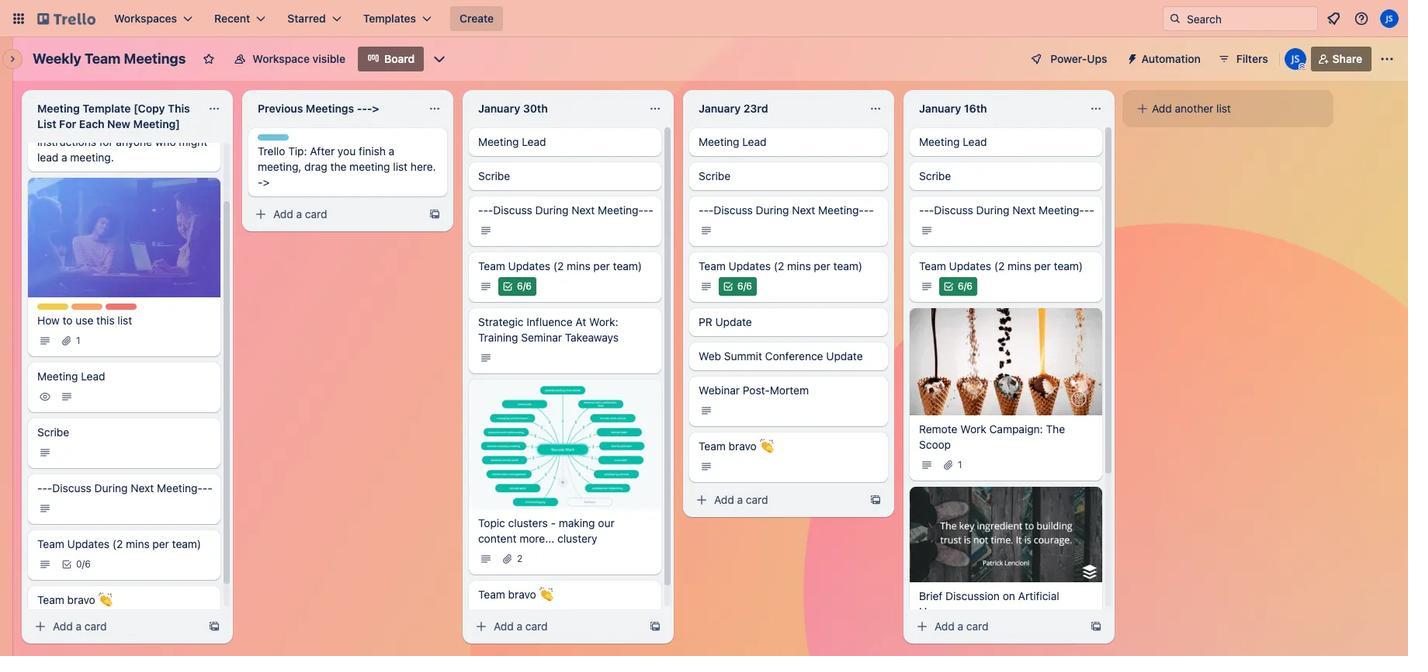 Task type: locate. For each thing, give the bounding box(es) containing it.
update
[[716, 315, 752, 328], [826, 349, 863, 363]]

create from template… image
[[429, 208, 441, 221], [870, 494, 882, 506]]

team bravo 👏 link down 'webinar post-mortem' link on the bottom of the page
[[690, 433, 888, 482]]

1 horizontal spatial list
[[393, 160, 408, 173]]

lead down january 16th text box
[[963, 135, 987, 148]]

2 horizontal spatial list
[[1217, 102, 1231, 115]]

a
[[126, 89, 132, 102], [389, 144, 395, 158], [61, 151, 67, 164], [296, 207, 302, 221], [737, 493, 743, 506], [76, 620, 82, 633], [517, 620, 523, 633], [958, 620, 964, 633]]

0 horizontal spatial create
[[90, 89, 123, 102]]

-
[[258, 175, 263, 189], [478, 203, 483, 217], [483, 203, 488, 217], [488, 203, 493, 217], [644, 203, 649, 217], [649, 203, 654, 217], [699, 203, 704, 217], [704, 203, 709, 217], [709, 203, 714, 217], [864, 203, 869, 217], [869, 203, 874, 217], [919, 203, 924, 217], [924, 203, 929, 217], [929, 203, 934, 217], [1085, 203, 1090, 217], [1090, 203, 1095, 217], [37, 481, 42, 494], [42, 481, 47, 494], [47, 481, 52, 494], [203, 481, 208, 494], [208, 481, 213, 494], [551, 516, 556, 529]]

sm image
[[1120, 47, 1142, 68], [1135, 101, 1151, 116], [253, 207, 269, 222], [919, 223, 935, 238], [500, 279, 516, 294], [941, 279, 957, 294], [59, 333, 75, 348], [59, 389, 75, 404], [37, 445, 53, 460], [919, 457, 935, 473], [941, 457, 957, 473], [699, 459, 714, 474], [694, 492, 710, 508], [37, 500, 53, 516], [478, 551, 494, 567], [59, 556, 75, 572], [474, 619, 489, 634], [915, 619, 930, 634]]

here.
[[411, 160, 436, 173]]

list right how
[[118, 313, 132, 327]]

create
[[460, 12, 494, 25], [90, 89, 123, 102]]

jacob simon (jacobsimon16) image right filters
[[1285, 48, 1307, 70]]

1 vertical spatial create from template… image
[[870, 494, 882, 506]]

1 horizontal spatial meeting
[[350, 160, 390, 173]]

meeting lead down january 23rd text box on the top of the page
[[699, 135, 767, 148]]

influence
[[527, 315, 573, 328]]

1 horizontal spatial create
[[460, 12, 494, 25]]

3 create from template… image from the left
[[1090, 620, 1103, 633]]

add for meeting lead link related to january 30th text box
[[494, 620, 514, 633]]

list left the here.
[[393, 160, 408, 173]]

1 6/6 from the left
[[517, 280, 532, 292]]

0 vertical spatial jacob simon (jacobsimon16) image
[[1381, 9, 1399, 28]]

team bravo 👏
[[699, 439, 774, 453], [478, 587, 553, 601], [37, 593, 112, 606]]

workspace visible
[[253, 52, 346, 65]]

seminar
[[521, 331, 562, 344]]

team bravo 👏 link for strategic influence at work: training seminar takeaways
[[469, 580, 662, 630]]

1 vertical spatial update
[[826, 349, 863, 363]]

create from template… image for ---discuss during next meeting---
[[208, 620, 221, 633]]

1 horizontal spatial use
[[178, 89, 196, 102]]

clustery
[[558, 532, 598, 545]]

who
[[155, 135, 176, 148]]

1 horizontal spatial 6/6
[[738, 280, 752, 292]]

pr update
[[699, 315, 752, 328]]

1 down work
[[958, 459, 963, 471]]

webinar post-mortem link
[[690, 377, 888, 426]]

add another list link
[[1129, 96, 1328, 121]]

mins
[[567, 259, 591, 273], [787, 259, 811, 273], [1008, 259, 1032, 273], [126, 537, 150, 550]]

team) for meeting lead link related to january 30th text box
[[613, 259, 642, 273]]

this right how
[[96, 313, 115, 327]]

mins for meeting lead link associated with january 16th text box
[[1008, 259, 1032, 273]]

automation
[[1142, 52, 1201, 65]]

0 horizontal spatial meeting
[[160, 104, 200, 117]]

1 vertical spatial create
[[90, 89, 123, 102]]

weekly
[[33, 50, 81, 67]]

👏
[[760, 439, 774, 453], [539, 587, 553, 601], [98, 593, 112, 606]]

(2
[[554, 259, 564, 273], [774, 259, 785, 273], [995, 259, 1005, 273], [112, 537, 123, 550]]

scribe for meeting lead link for january 23rd text box on the top of the page
[[699, 169, 731, 182]]

0 horizontal spatial 👏
[[98, 593, 112, 606]]

2 create from template… image from the left
[[649, 620, 662, 633]]

workspaces
[[114, 12, 177, 25]]

1 create from template… image from the left
[[208, 620, 221, 633]]

1 down how to use this list
[[76, 334, 80, 346]]

use inside trello tip: create a "how to use this list" card to provide meeting guidelines for your team & instructions for anyone who might lead a meeting.
[[178, 89, 196, 102]]

primary element
[[0, 0, 1409, 37]]

0 vertical spatial tip:
[[68, 89, 87, 102]]

add for trello tip: create a "how to use this list" card to provide meeting guidelines for your team & instructions for anyone who might lead a meeting. link
[[53, 620, 73, 633]]

1 vertical spatial tip:
[[288, 144, 307, 158]]

how to use this list
[[37, 313, 132, 327]]

meeting down january 23rd text box on the top of the page
[[699, 135, 740, 148]]

meeting lead for meeting lead link related to january 30th text box
[[478, 135, 546, 148]]

1 horizontal spatial team bravo 👏 link
[[469, 580, 662, 630]]

1 horizontal spatial create from template… image
[[649, 620, 662, 633]]

update right conference
[[826, 349, 863, 363]]

meeting down finish
[[350, 160, 390, 173]]

use right the "how
[[178, 89, 196, 102]]

card
[[81, 104, 103, 117], [305, 207, 327, 221], [746, 493, 768, 506], [85, 620, 107, 633], [526, 620, 548, 633], [967, 620, 989, 633]]

meeting lead
[[478, 135, 546, 148], [699, 135, 767, 148], [919, 135, 987, 148], [37, 369, 105, 382]]

mins for meeting lead link for january 23rd text box on the top of the page
[[787, 259, 811, 273]]

0 notifications image
[[1325, 9, 1343, 28]]

2 6/6 from the left
[[738, 280, 752, 292]]

1 horizontal spatial tip:
[[288, 144, 307, 158]]

add a card for meeting lead link associated with january 16th text box
[[935, 620, 989, 633]]

harmony
[[919, 605, 965, 618]]

templates button
[[354, 6, 441, 31]]

0 horizontal spatial 1
[[76, 334, 80, 346]]

tip: up list"
[[68, 89, 87, 102]]

2 vertical spatial list
[[118, 313, 132, 327]]

team inside board name text box
[[85, 50, 121, 67]]

tip: for create
[[68, 89, 87, 102]]

tip: up meeting,
[[288, 144, 307, 158]]

add a card link for create from template… image related to trello tip: after you finish a meeting, drag the meeting list here. -> link
[[248, 203, 422, 225]]

1 vertical spatial meeting
[[350, 160, 390, 173]]

0 vertical spatial use
[[178, 89, 196, 102]]

1 vertical spatial list
[[393, 160, 408, 173]]

- inside the trello tip: after you finish a meeting, drag the meeting list here. ->
[[258, 175, 263, 189]]

1 vertical spatial 1
[[958, 459, 963, 471]]

use right how
[[76, 313, 93, 327]]

trello up meeting,
[[258, 144, 285, 158]]

during for the ---discuss during next meeting--- link related to january 16th text box's scribe link
[[976, 203, 1010, 217]]

scribe for meeting lead link related to january 30th text box
[[478, 169, 510, 182]]

team
[[133, 120, 158, 133]]

meeting down january 30th text box
[[478, 135, 519, 148]]

this left list"
[[37, 104, 56, 117]]

0 horizontal spatial team bravo 👏 link
[[28, 586, 221, 636]]

discuss for meeting lead link related to january 30th text box
[[493, 203, 533, 217]]

lead down january 23rd text box on the top of the page
[[742, 135, 767, 148]]

meeting lead down january 16th text box
[[919, 135, 987, 148]]

0 vertical spatial this
[[37, 104, 56, 117]]

team bravo 👏 link
[[690, 433, 888, 482], [469, 580, 662, 630], [28, 586, 221, 636]]

lead
[[522, 135, 546, 148], [742, 135, 767, 148], [963, 135, 987, 148], [81, 369, 105, 382]]

team bravo 👏 down 2
[[478, 587, 553, 601]]

web summit conference update
[[699, 349, 863, 363]]

0 horizontal spatial 6/6
[[517, 280, 532, 292]]

jacob simon (jacobsimon16) image
[[1381, 9, 1399, 28], [1285, 48, 1307, 70]]

share button
[[1311, 47, 1372, 71]]

0 horizontal spatial this
[[37, 104, 56, 117]]

2 horizontal spatial 👏
[[760, 439, 774, 453]]

0 horizontal spatial create from template… image
[[208, 620, 221, 633]]

add a card for meeting lead link related to january 30th text box
[[494, 620, 548, 633]]

add a card link
[[248, 203, 422, 225], [690, 489, 863, 511], [28, 616, 202, 637], [469, 616, 643, 637], [910, 616, 1084, 637]]

2 horizontal spatial 6/6
[[958, 280, 973, 292]]

2
[[517, 553, 523, 564]]

meeting inside trello tip: create a "how to use this list" card to provide meeting guidelines for your team & instructions for anyone who might lead a meeting.
[[160, 104, 200, 117]]

tip: inside the trello tip: after you finish a meeting, drag the meeting list here. ->
[[288, 144, 307, 158]]

2 horizontal spatial create from template… image
[[1090, 620, 1103, 633]]

team)
[[613, 259, 642, 273], [834, 259, 863, 273], [1054, 259, 1083, 273], [172, 537, 201, 550]]

strategic
[[478, 315, 524, 328]]

1 horizontal spatial create from template… image
[[870, 494, 882, 506]]

provide
[[119, 104, 157, 117]]

training
[[478, 331, 518, 344]]

for down your
[[99, 135, 113, 148]]

---discuss during next meeting---
[[478, 203, 654, 217], [699, 203, 874, 217], [919, 203, 1095, 217], [37, 481, 213, 494]]

bravo down webinar post-mortem
[[729, 439, 757, 453]]

list
[[1217, 102, 1231, 115], [393, 160, 408, 173], [118, 313, 132, 327]]

team bravo 👏 link down 0/6 at the left bottom
[[28, 586, 221, 636]]

0 vertical spatial create from template… image
[[429, 208, 441, 221]]

1 horizontal spatial trello
[[258, 144, 285, 158]]

meeting
[[478, 135, 519, 148], [699, 135, 740, 148], [919, 135, 960, 148], [37, 369, 78, 382]]

to up your
[[106, 104, 116, 117]]

meeting lead link
[[469, 128, 662, 156], [690, 128, 888, 156], [910, 128, 1103, 156], [28, 362, 221, 412]]

team bravo 👏 down webinar
[[699, 439, 774, 453]]

update right pr
[[716, 315, 752, 328]]

the
[[330, 160, 347, 173]]

artificial
[[1018, 589, 1060, 602]]

updates for meeting lead link for january 23rd text box on the top of the page
[[729, 259, 771, 273]]

meeting for meeting lead link for january 23rd text box on the top of the page
[[699, 135, 740, 148]]

add for meeting lead link associated with january 16th text box
[[935, 620, 955, 633]]

create inside trello tip: create a "how to use this list" card to provide meeting guidelines for your team & instructions for anyone who might lead a meeting.
[[90, 89, 123, 102]]

card for meeting lead link for january 23rd text box on the top of the page
[[746, 493, 768, 506]]

bravo
[[729, 439, 757, 453], [508, 587, 536, 601], [67, 593, 95, 606]]

create from template… image for meeting lead link for january 23rd text box on the top of the page
[[870, 494, 882, 506]]

finish
[[359, 144, 386, 158]]

meeting lead for meeting lead link associated with january 16th text box
[[919, 135, 987, 148]]

1 horizontal spatial jacob simon (jacobsimon16) image
[[1381, 9, 1399, 28]]

create from template… image
[[208, 620, 221, 633], [649, 620, 662, 633], [1090, 620, 1103, 633]]

power-
[[1051, 52, 1087, 65]]

list right another
[[1217, 102, 1231, 115]]

per for january 30th text box scribe link
[[594, 259, 610, 273]]

0 vertical spatial list
[[1217, 102, 1231, 115]]

meeting down january 16th text box
[[919, 135, 960, 148]]

discuss for meeting lead link associated with january 16th text box
[[934, 203, 974, 217]]

---discuss during next meeting--- link for january 30th text box scribe link
[[469, 196, 662, 246]]

next for meeting lead link associated with january 16th text box
[[1013, 203, 1036, 217]]

bravo down 2
[[508, 587, 536, 601]]

add a card link for 1st create from template… icon from the right
[[910, 616, 1084, 637]]

to right the "how
[[165, 89, 175, 102]]

sm image
[[478, 223, 494, 238], [699, 223, 714, 238], [478, 279, 494, 294], [699, 279, 714, 294], [721, 279, 736, 294], [919, 279, 935, 294], [37, 333, 53, 348], [478, 350, 494, 366], [37, 389, 53, 404], [699, 403, 714, 419], [500, 551, 516, 567], [37, 556, 53, 572], [478, 607, 494, 622], [33, 619, 48, 634]]

- inside topic clusters - making our content more... clustery
[[551, 516, 556, 529]]

meeting- for meeting lead link for january 23rd text box on the top of the page
[[818, 203, 864, 217]]

0 horizontal spatial trello
[[37, 89, 65, 102]]

meeting lead down january 30th text box
[[478, 135, 546, 148]]

(2 for meeting lead link associated with january 16th text box
[[995, 259, 1005, 273]]

meeting- for meeting lead link related to january 30th text box
[[598, 203, 644, 217]]

during
[[535, 203, 569, 217], [756, 203, 789, 217], [976, 203, 1010, 217], [94, 481, 128, 494]]

---discuss during next meeting--- link for scribe link related to january 23rd text box on the top of the page
[[690, 196, 888, 246]]

scribe link for january 16th text box
[[910, 162, 1103, 190]]

scribe link
[[469, 162, 662, 190], [690, 162, 888, 190], [910, 162, 1103, 190], [28, 418, 221, 468]]

add for meeting lead link for january 23rd text box on the top of the page
[[714, 493, 734, 506]]

workspace visible button
[[225, 47, 355, 71]]

our
[[598, 516, 615, 529]]

card inside trello tip: create a "how to use this list" card to provide meeting guidelines for your team & instructions for anyone who might lead a meeting.
[[81, 104, 103, 117]]

this inside trello tip: create a "how to use this list" card to provide meeting guidelines for your team & instructions for anyone who might lead a meeting.
[[37, 104, 56, 117]]

0 vertical spatial to
[[165, 89, 175, 102]]

team bravo 👏 link down 2
[[469, 580, 662, 630]]

use
[[178, 89, 196, 102], [76, 313, 93, 327]]

sm image inside the automation button
[[1120, 47, 1142, 68]]

0 vertical spatial create
[[460, 12, 494, 25]]

trello up list"
[[37, 89, 65, 102]]

recent button
[[205, 6, 275, 31]]

0 horizontal spatial update
[[716, 315, 752, 328]]

trello tip: after you finish a meeting, drag the meeting list here. ->
[[258, 144, 436, 189]]

bravo down 0/6 at the left bottom
[[67, 593, 95, 606]]

team updates (2 mins per team)
[[478, 259, 642, 273], [699, 259, 863, 273], [919, 259, 1083, 273], [37, 537, 201, 550]]

team bravo 👏 down 0/6 at the left bottom
[[37, 593, 112, 606]]

0 vertical spatial meeting
[[160, 104, 200, 117]]

per for scribe link related to january 23rd text box on the top of the page
[[814, 259, 831, 273]]

trello for trello tip: after you finish a meeting, drag the meeting list here. ->
[[258, 144, 285, 158]]

you
[[338, 144, 356, 158]]

open information menu image
[[1354, 11, 1370, 26]]

1 vertical spatial use
[[76, 313, 93, 327]]

jacob simon (jacobsimon16) image right open information menu image
[[1381, 9, 1399, 28]]

0 horizontal spatial list
[[118, 313, 132, 327]]

meeting- for meeting lead link associated with january 16th text box
[[1039, 203, 1085, 217]]

anyone
[[116, 135, 152, 148]]

lead for meeting lead link for january 23rd text box on the top of the page
[[742, 135, 767, 148]]

1
[[76, 334, 80, 346], [958, 459, 963, 471]]

0 vertical spatial trello
[[37, 89, 65, 102]]

brief discussion on artificial harmony link
[[910, 487, 1103, 647]]

6/6
[[517, 280, 532, 292], [738, 280, 752, 292], [958, 280, 973, 292]]

0 horizontal spatial tip:
[[68, 89, 87, 102]]

team bravo 👏 link for ---discuss during next meeting---
[[28, 586, 221, 636]]

card for meeting lead link associated with january 16th text box
[[967, 620, 989, 633]]

1 vertical spatial jacob simon (jacobsimon16) image
[[1285, 48, 1307, 70]]

trello inside the trello tip: after you finish a meeting, drag the meeting list here. ->
[[258, 144, 285, 158]]

0 horizontal spatial create from template… image
[[429, 208, 441, 221]]

for
[[91, 120, 105, 133], [99, 135, 113, 148]]

to right how
[[63, 313, 73, 327]]

1 horizontal spatial this
[[96, 313, 115, 327]]

1 vertical spatial to
[[106, 104, 116, 117]]

tip: inside trello tip: create a "how to use this list" card to provide meeting guidelines for your team & instructions for anyone who might lead a meeting.
[[68, 89, 87, 102]]

add a card link for create from template… icon related to strategic influence at work: training seminar takeaways
[[469, 616, 643, 637]]

meeting up &
[[160, 104, 200, 117]]

card for trello tip: create a "how to use this list" card to provide meeting guidelines for your team & instructions for anyone who might lead a meeting. link
[[85, 620, 107, 633]]

discuss
[[493, 203, 533, 217], [714, 203, 753, 217], [934, 203, 974, 217], [52, 481, 91, 494]]

0/6
[[76, 558, 91, 570]]

updates for meeting lead link associated with january 16th text box
[[949, 259, 992, 273]]

1 vertical spatial trello
[[258, 144, 285, 158]]

lead down january 30th text box
[[522, 135, 546, 148]]

trello inside trello tip: create a "how to use this list" card to provide meeting guidelines for your team & instructions for anyone who might lead a meeting.
[[37, 89, 65, 102]]

add another list
[[1152, 102, 1231, 115]]

board
[[384, 52, 415, 65]]

0 vertical spatial 1
[[76, 334, 80, 346]]

for left your
[[91, 120, 105, 133]]

2 vertical spatial to
[[63, 313, 73, 327]]

1 vertical spatial this
[[96, 313, 115, 327]]



Task type: describe. For each thing, give the bounding box(es) containing it.
your
[[108, 120, 130, 133]]

webinar post-mortem
[[699, 384, 809, 397]]

meeting lead down how to use this list
[[37, 369, 105, 382]]

meeting.
[[70, 151, 114, 164]]

create inside create button
[[460, 12, 494, 25]]

sm image inside the add another list link
[[1135, 101, 1151, 116]]

team updates (2 mins per team) for meeting lead link related to january 30th text box
[[478, 259, 642, 273]]

web summit conference update link
[[690, 342, 888, 370]]

0 vertical spatial for
[[91, 120, 105, 133]]

"how
[[135, 89, 162, 102]]

list"
[[58, 104, 78, 117]]

on
[[1003, 589, 1016, 602]]

create button
[[450, 6, 503, 31]]

Meeting Template [Copy This List For Each New Meeting] text field
[[28, 96, 199, 137]]

meeting down how
[[37, 369, 78, 382]]

team updates (2 mins per team) for meeting lead link associated with january 16th text box
[[919, 259, 1083, 273]]

scribe link for january 23rd text box on the top of the page
[[690, 162, 888, 190]]

2 horizontal spatial team bravo 👏 link
[[690, 433, 888, 482]]

add a card for meeting lead link for january 23rd text box on the top of the page
[[714, 493, 768, 506]]

6/6 for post-
[[738, 280, 752, 292]]

create from template… image for trello tip: after you finish a meeting, drag the meeting list here. -> link
[[429, 208, 441, 221]]

drag
[[305, 160, 327, 173]]

mortem
[[770, 384, 809, 397]]

post-
[[743, 384, 770, 397]]

during for scribe link related to january 23rd text box on the top of the page's the ---discuss during next meeting--- link
[[756, 203, 789, 217]]

trello tip: create a "how to use this list" card to provide meeting guidelines for your team & instructions for anyone who might lead a meeting.
[[37, 89, 207, 164]]

clusters
[[508, 516, 548, 529]]

(2 for meeting lead link related to january 30th text box
[[554, 259, 564, 273]]

after
[[310, 144, 335, 158]]

conference
[[765, 349, 823, 363]]

scoop
[[919, 438, 951, 451]]

webinar
[[699, 384, 740, 397]]

meeting lead link for january 23rd text box on the top of the page
[[690, 128, 888, 156]]

customize views image
[[432, 51, 447, 67]]

Search field
[[1182, 7, 1318, 30]]

0 vertical spatial update
[[716, 315, 752, 328]]

pr
[[699, 315, 713, 328]]

0 horizontal spatial use
[[76, 313, 93, 327]]

sm image inside 'webinar post-mortem' link
[[699, 403, 714, 419]]

team) for meeting lead link associated with january 16th text box
[[1054, 259, 1083, 273]]

meetings
[[124, 50, 186, 67]]

>
[[263, 175, 270, 189]]

power-ups button
[[1020, 47, 1117, 71]]

scribe link for january 30th text box
[[469, 162, 662, 190]]

brief discussion on artificial harmony
[[919, 589, 1060, 618]]

0 horizontal spatial team bravo 👏
[[37, 593, 112, 606]]

search image
[[1169, 12, 1182, 25]]

1 horizontal spatial bravo
[[508, 587, 536, 601]]

0 horizontal spatial to
[[63, 313, 73, 327]]

mins for meeting lead link related to january 30th text box
[[567, 259, 591, 273]]

---discuss during next meeting--- for january 16th text box's scribe link
[[919, 203, 1095, 217]]

workspace
[[253, 52, 310, 65]]

add a card for trello tip: create a "how to use this list" card to provide meeting guidelines for your team & instructions for anyone who might lead a meeting. link
[[53, 620, 107, 633]]

scribe for meeting lead link associated with january 16th text box
[[919, 169, 951, 182]]

filters button
[[1213, 47, 1273, 71]]

takeaways
[[565, 331, 619, 344]]

the
[[1046, 422, 1065, 436]]

a inside the trello tip: after you finish a meeting, drag the meeting list here. ->
[[389, 144, 395, 158]]

weekly team meetings
[[33, 50, 186, 67]]

discussion
[[946, 589, 1000, 602]]

tip: for after
[[288, 144, 307, 158]]

topic clusters - making our content more... clustery
[[478, 516, 615, 545]]

card for trello tip: after you finish a meeting, drag the meeting list here. -> link
[[305, 207, 327, 221]]

starred button
[[278, 6, 351, 31]]

January 23rd text field
[[690, 96, 860, 121]]

1 vertical spatial for
[[99, 135, 113, 148]]

---discuss during next meeting--- link for january 16th text box's scribe link
[[910, 196, 1103, 246]]

add a card link for meeting lead link for january 23rd text box on the top of the page create from template… image
[[690, 489, 863, 511]]

back to home image
[[37, 6, 96, 31]]

meeting for meeting lead link associated with january 16th text box
[[919, 135, 960, 148]]

meeting lead link for january 16th text box
[[910, 128, 1103, 156]]

meeting for meeting lead link related to january 30th text box
[[478, 135, 519, 148]]

list inside the trello tip: after you finish a meeting, drag the meeting list here. ->
[[393, 160, 408, 173]]

remote work campaign: the scoop
[[919, 422, 1065, 451]]

automation button
[[1120, 47, 1210, 71]]

during for the ---discuss during next meeting--- link related to january 30th text box scribe link
[[535, 203, 569, 217]]

content
[[478, 532, 517, 545]]

lead for meeting lead link related to january 30th text box
[[522, 135, 546, 148]]

1 horizontal spatial 👏
[[539, 587, 553, 601]]

add for trello tip: after you finish a meeting, drag the meeting list here. -> link
[[273, 207, 293, 221]]

making
[[559, 516, 595, 529]]

sm image inside strategic influence at work: training seminar takeaways link
[[478, 350, 494, 366]]

2 horizontal spatial to
[[165, 89, 175, 102]]

lead for meeting lead link associated with january 16th text box
[[963, 135, 987, 148]]

brief
[[919, 589, 943, 602]]

might
[[179, 135, 207, 148]]

lead
[[37, 151, 58, 164]]

lead down how to use this list
[[81, 369, 105, 382]]

how
[[37, 313, 60, 327]]

board link
[[358, 47, 424, 71]]

January 16th text field
[[910, 96, 1081, 121]]

campaign:
[[990, 422, 1043, 436]]

more...
[[520, 532, 555, 545]]

recent
[[214, 12, 250, 25]]

instructions
[[37, 135, 96, 148]]

---discuss during next meeting--- for january 30th text box scribe link
[[478, 203, 654, 217]]

strategic influence at work: training seminar takeaways link
[[469, 308, 662, 373]]

work:
[[589, 315, 618, 328]]

power-ups
[[1051, 52, 1108, 65]]

next for meeting lead link for january 23rd text box on the top of the page
[[792, 203, 815, 217]]

team updates (2 mins per team) for meeting lead link for january 23rd text box on the top of the page
[[699, 259, 863, 273]]

per for january 16th text box's scribe link
[[1035, 259, 1051, 273]]

---discuss during next meeting--- for scribe link related to january 23rd text box on the top of the page
[[699, 203, 874, 217]]

Board name text field
[[25, 47, 194, 71]]

trello tip: after you finish a meeting, drag the meeting list here. -> link
[[248, 128, 447, 196]]

sm image inside add a card link
[[33, 619, 48, 634]]

trello for trello tip: create a "how to use this list" card to provide meeting guidelines for your team & instructions for anyone who might lead a meeting.
[[37, 89, 65, 102]]

0 horizontal spatial jacob simon (jacobsimon16) image
[[1285, 48, 1307, 70]]

team) for meeting lead link for january 23rd text box on the top of the page
[[834, 259, 863, 273]]

meeting inside the trello tip: after you finish a meeting, drag the meeting list here. ->
[[350, 160, 390, 173]]

(2 for meeting lead link for january 23rd text box on the top of the page
[[774, 259, 785, 273]]

share
[[1333, 52, 1363, 65]]

add a card for trello tip: after you finish a meeting, drag the meeting list here. -> link
[[273, 207, 327, 221]]

add a card link for create from template… icon corresponding to ---discuss during next meeting---
[[28, 616, 202, 637]]

meeting lead link for january 30th text box
[[469, 128, 662, 156]]

trello tip: create a "how to use this list" card to provide meeting guidelines for your team & instructions for anyone who might lead a meeting. link
[[28, 72, 221, 172]]

pr update link
[[690, 308, 888, 336]]

discuss for meeting lead link for january 23rd text box on the top of the page
[[714, 203, 753, 217]]

guidelines
[[37, 120, 88, 133]]

2 horizontal spatial bravo
[[729, 439, 757, 453]]

3 6/6 from the left
[[958, 280, 973, 292]]

work
[[961, 422, 987, 436]]

at
[[576, 315, 586, 328]]

Previous Meetings ---> text field
[[248, 96, 419, 121]]

card for meeting lead link related to january 30th text box
[[526, 620, 548, 633]]

1 horizontal spatial update
[[826, 349, 863, 363]]

1 horizontal spatial team bravo 👏
[[478, 587, 553, 601]]

remote
[[919, 422, 958, 436]]

create from template… image for strategic influence at work: training seminar takeaways
[[649, 620, 662, 633]]

1 horizontal spatial to
[[106, 104, 116, 117]]

another
[[1175, 102, 1214, 115]]

this member is an admin of this board. image
[[1299, 63, 1306, 70]]

1 horizontal spatial 1
[[958, 459, 963, 471]]

meeting,
[[258, 160, 302, 173]]

templates
[[363, 12, 416, 25]]

strategic influence at work: training seminar takeaways
[[478, 315, 619, 344]]

6/6 for bravo
[[517, 280, 532, 292]]

0 horizontal spatial bravo
[[67, 593, 95, 606]]

visible
[[313, 52, 346, 65]]

star or unstar board image
[[203, 53, 215, 65]]

January 30th text field
[[469, 96, 640, 121]]

ups
[[1087, 52, 1108, 65]]

updates for meeting lead link related to january 30th text box
[[508, 259, 551, 273]]

show menu image
[[1380, 51, 1395, 67]]

next for meeting lead link related to january 30th text box
[[572, 203, 595, 217]]

&
[[161, 120, 169, 133]]

web
[[699, 349, 721, 363]]

workspaces button
[[105, 6, 202, 31]]

summit
[[724, 349, 762, 363]]

filters
[[1237, 52, 1269, 65]]

starred
[[288, 12, 326, 25]]

meeting lead for meeting lead link for january 23rd text box on the top of the page
[[699, 135, 767, 148]]

2 horizontal spatial team bravo 👏
[[699, 439, 774, 453]]



Task type: vqa. For each thing, say whether or not it's contained in the screenshot.
the right Greg Robinson (gregrobinson96) icon
no



